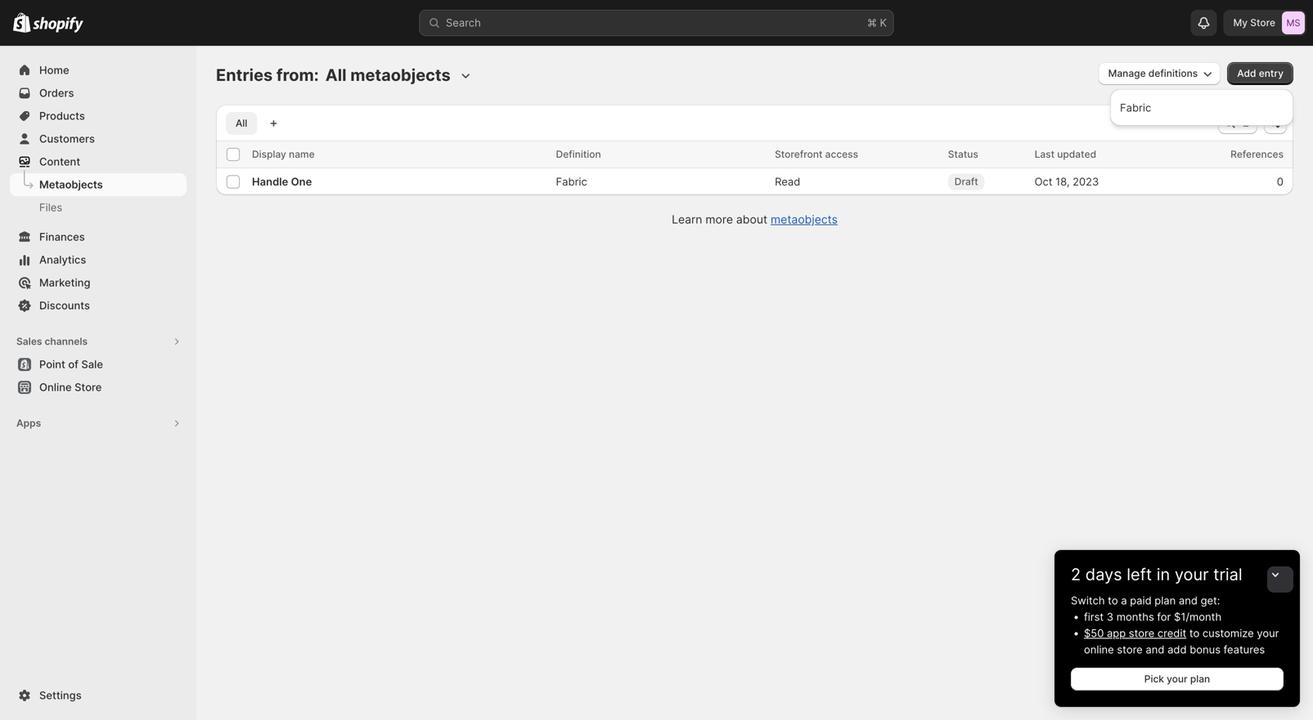 Task type: locate. For each thing, give the bounding box(es) containing it.
shopify image
[[33, 17, 84, 33]]

paid
[[1130, 595, 1152, 608]]

0 horizontal spatial fabric
[[556, 175, 587, 188]]

all down entries
[[236, 117, 247, 129]]

store down $50 app store credit
[[1117, 644, 1143, 657]]

1 vertical spatial all
[[236, 117, 247, 129]]

0 vertical spatial plan
[[1155, 595, 1176, 608]]

access
[[825, 149, 858, 160]]

updated
[[1057, 149, 1097, 160]]

finances link
[[10, 226, 187, 249]]

2 days left in your trial button
[[1055, 551, 1300, 585]]

more
[[706, 213, 733, 227]]

1 horizontal spatial to
[[1190, 628, 1200, 640]]

all inside "button"
[[236, 117, 247, 129]]

0 vertical spatial to
[[1108, 595, 1118, 608]]

and inside to customize your online store and add bonus features
[[1146, 644, 1165, 657]]

1 vertical spatial store
[[1117, 644, 1143, 657]]

shopify image
[[13, 13, 30, 33]]

fabric
[[1120, 101, 1152, 114], [556, 175, 587, 188]]

store down sale
[[75, 381, 102, 394]]

plan
[[1155, 595, 1176, 608], [1190, 674, 1210, 686]]

store right my at the right of the page
[[1251, 17, 1276, 29]]

customers link
[[10, 128, 187, 151]]

0 vertical spatial store
[[1251, 17, 1276, 29]]

learn
[[672, 213, 702, 227]]

fabric inside the fabric link
[[1120, 101, 1152, 114]]

all right from:
[[325, 65, 347, 85]]

0 vertical spatial fabric
[[1120, 101, 1152, 114]]

1 horizontal spatial and
[[1179, 595, 1198, 608]]

0 vertical spatial metaobjects
[[350, 65, 451, 85]]

0
[[1277, 175, 1284, 188]]

all button
[[226, 112, 257, 135]]

1 horizontal spatial all
[[325, 65, 347, 85]]

features
[[1224, 644, 1265, 657]]

store
[[1129, 628, 1155, 640], [1117, 644, 1143, 657]]

all inside dropdown button
[[325, 65, 347, 85]]

online store
[[39, 381, 102, 394]]

and left add
[[1146, 644, 1165, 657]]

analytics
[[39, 254, 86, 266]]

manage
[[1108, 68, 1146, 79]]

0 horizontal spatial and
[[1146, 644, 1165, 657]]

0 vertical spatial and
[[1179, 595, 1198, 608]]

point
[[39, 358, 65, 371]]

entries from:
[[216, 65, 319, 85]]

your right pick
[[1167, 674, 1188, 686]]

my store image
[[1282, 11, 1305, 34]]

1 vertical spatial metaobjects
[[771, 213, 838, 227]]

draft
[[955, 176, 978, 188]]

learn more about metaobjects
[[672, 213, 838, 227]]

settings
[[39, 690, 82, 703]]

0 horizontal spatial all
[[236, 117, 247, 129]]

sale
[[81, 358, 103, 371]]

your up features at the right bottom
[[1257, 628, 1279, 640]]

metaobjects link
[[10, 173, 187, 196]]

discounts link
[[10, 295, 187, 317]]

online store button
[[0, 376, 196, 399]]

orders link
[[10, 82, 187, 105]]

last updated
[[1035, 149, 1097, 160]]

to down $1/month
[[1190, 628, 1200, 640]]

fabric down manage
[[1120, 101, 1152, 114]]

18,
[[1056, 175, 1070, 188]]

store down months
[[1129, 628, 1155, 640]]

to
[[1108, 595, 1118, 608], [1190, 628, 1200, 640]]

my store
[[1234, 17, 1276, 29]]

all
[[325, 65, 347, 85], [236, 117, 247, 129]]

of
[[68, 358, 79, 371]]

credit
[[1158, 628, 1187, 640]]

to left a
[[1108, 595, 1118, 608]]

entries
[[216, 65, 273, 85]]

1 vertical spatial your
[[1257, 628, 1279, 640]]

orders
[[39, 87, 74, 99]]

1 horizontal spatial store
[[1251, 17, 1276, 29]]

1 horizontal spatial metaobjects
[[771, 213, 838, 227]]

plan up the for
[[1155, 595, 1176, 608]]

metaobjects inside dropdown button
[[350, 65, 451, 85]]

0 horizontal spatial plan
[[1155, 595, 1176, 608]]

sales
[[16, 336, 42, 348]]

products
[[39, 110, 85, 122]]

store inside button
[[75, 381, 102, 394]]

0 vertical spatial your
[[1175, 565, 1209, 585]]

first 3 months for $1/month
[[1084, 611, 1222, 624]]

your inside to customize your online store and add bonus features
[[1257, 628, 1279, 640]]

1 vertical spatial store
[[75, 381, 102, 394]]

fabric down definition
[[556, 175, 587, 188]]

handle one
[[252, 175, 312, 188]]

your right in
[[1175, 565, 1209, 585]]

and
[[1179, 595, 1198, 608], [1146, 644, 1165, 657]]

store for my store
[[1251, 17, 1276, 29]]

point of sale button
[[0, 354, 196, 376]]

1 vertical spatial fabric
[[556, 175, 587, 188]]

and up $1/month
[[1179, 595, 1198, 608]]

get:
[[1201, 595, 1220, 608]]

⌘ k
[[867, 16, 887, 29]]

0 vertical spatial store
[[1129, 628, 1155, 640]]

1 vertical spatial and
[[1146, 644, 1165, 657]]

status
[[948, 149, 979, 160]]

and for store
[[1146, 644, 1165, 657]]

1 horizontal spatial fabric
[[1120, 101, 1152, 114]]

metaobjects
[[350, 65, 451, 85], [771, 213, 838, 227]]

months
[[1117, 611, 1154, 624]]

1 vertical spatial plan
[[1190, 674, 1210, 686]]

display name
[[252, 149, 315, 160]]

for
[[1157, 611, 1171, 624]]

0 vertical spatial all
[[325, 65, 347, 85]]

home link
[[10, 59, 187, 82]]

metaobjects
[[39, 178, 103, 191]]

finances
[[39, 231, 85, 243]]

2 days left in your trial
[[1071, 565, 1243, 585]]

1 vertical spatial to
[[1190, 628, 1200, 640]]

0 horizontal spatial store
[[75, 381, 102, 394]]

point of sale
[[39, 358, 103, 371]]

0 horizontal spatial metaobjects
[[350, 65, 451, 85]]

left
[[1127, 565, 1152, 585]]

to inside to customize your online store and add bonus features
[[1190, 628, 1200, 640]]

plan down bonus
[[1190, 674, 1210, 686]]



Task type: describe. For each thing, give the bounding box(es) containing it.
in
[[1157, 565, 1170, 585]]

customize
[[1203, 628, 1254, 640]]

sales channels button
[[10, 331, 187, 354]]

add
[[1168, 644, 1187, 657]]

online
[[1084, 644, 1114, 657]]

bonus
[[1190, 644, 1221, 657]]

switch to a paid plan and get:
[[1071, 595, 1220, 608]]

files
[[39, 201, 62, 214]]

metaobjects link
[[771, 213, 838, 227]]

fabric link
[[1115, 94, 1289, 121]]

home
[[39, 64, 69, 77]]

all for all
[[236, 117, 247, 129]]

3
[[1107, 611, 1114, 624]]

handle
[[252, 175, 288, 188]]

store for online store
[[75, 381, 102, 394]]

$50
[[1084, 628, 1104, 640]]

add entry button
[[1228, 62, 1294, 85]]

definition
[[556, 149, 601, 160]]

definitions
[[1149, 68, 1198, 79]]

storefront access
[[775, 149, 858, 160]]

marketing
[[39, 277, 90, 289]]

2023
[[1073, 175, 1099, 188]]

customers
[[39, 133, 95, 145]]

point of sale link
[[10, 354, 187, 376]]

$50 app store credit link
[[1084, 628, 1187, 640]]

pick your plan link
[[1071, 669, 1284, 691]]

settings link
[[10, 685, 187, 708]]

all for all metaobjects
[[325, 65, 347, 85]]

apps
[[16, 418, 41, 430]]

k
[[880, 16, 887, 29]]

about
[[736, 213, 768, 227]]

one
[[291, 175, 312, 188]]

sales channels
[[16, 336, 88, 348]]

online store link
[[10, 376, 187, 399]]

⌘
[[867, 16, 877, 29]]

1 horizontal spatial plan
[[1190, 674, 1210, 686]]

display
[[252, 149, 286, 160]]

2 days left in your trial element
[[1055, 593, 1300, 708]]

first
[[1084, 611, 1104, 624]]

entry
[[1259, 68, 1284, 79]]

pick your plan
[[1145, 674, 1210, 686]]

trial
[[1214, 565, 1243, 585]]

add entry
[[1237, 68, 1284, 79]]

days
[[1086, 565, 1122, 585]]

manage definitions button
[[1099, 62, 1221, 85]]

$1/month
[[1174, 611, 1222, 624]]

manage definitions
[[1108, 68, 1198, 79]]

content link
[[10, 151, 187, 173]]

marketing link
[[10, 272, 187, 295]]

oct 18, 2023
[[1035, 175, 1099, 188]]

switch
[[1071, 595, 1105, 608]]

all metaobjects button
[[322, 62, 474, 88]]

files link
[[10, 196, 187, 219]]

2 vertical spatial your
[[1167, 674, 1188, 686]]

your inside dropdown button
[[1175, 565, 1209, 585]]

app
[[1107, 628, 1126, 640]]

pick
[[1145, 674, 1164, 686]]

channels
[[45, 336, 88, 348]]

to customize your online store and add bonus features
[[1084, 628, 1279, 657]]

storefront
[[775, 149, 823, 160]]

add
[[1237, 68, 1257, 79]]

discounts
[[39, 299, 90, 312]]

apps button
[[10, 412, 187, 435]]

store inside to customize your online store and add bonus features
[[1117, 644, 1143, 657]]

and for plan
[[1179, 595, 1198, 608]]

products link
[[10, 105, 187, 128]]

content
[[39, 155, 80, 168]]

search
[[446, 16, 481, 29]]

read
[[775, 175, 801, 188]]

a
[[1121, 595, 1127, 608]]

$50 app store credit
[[1084, 628, 1187, 640]]

2
[[1071, 565, 1081, 585]]

all metaobjects
[[325, 65, 451, 85]]

0 horizontal spatial to
[[1108, 595, 1118, 608]]

references
[[1231, 149, 1284, 160]]



Task type: vqa. For each thing, say whether or not it's contained in the screenshot.
Customers
yes



